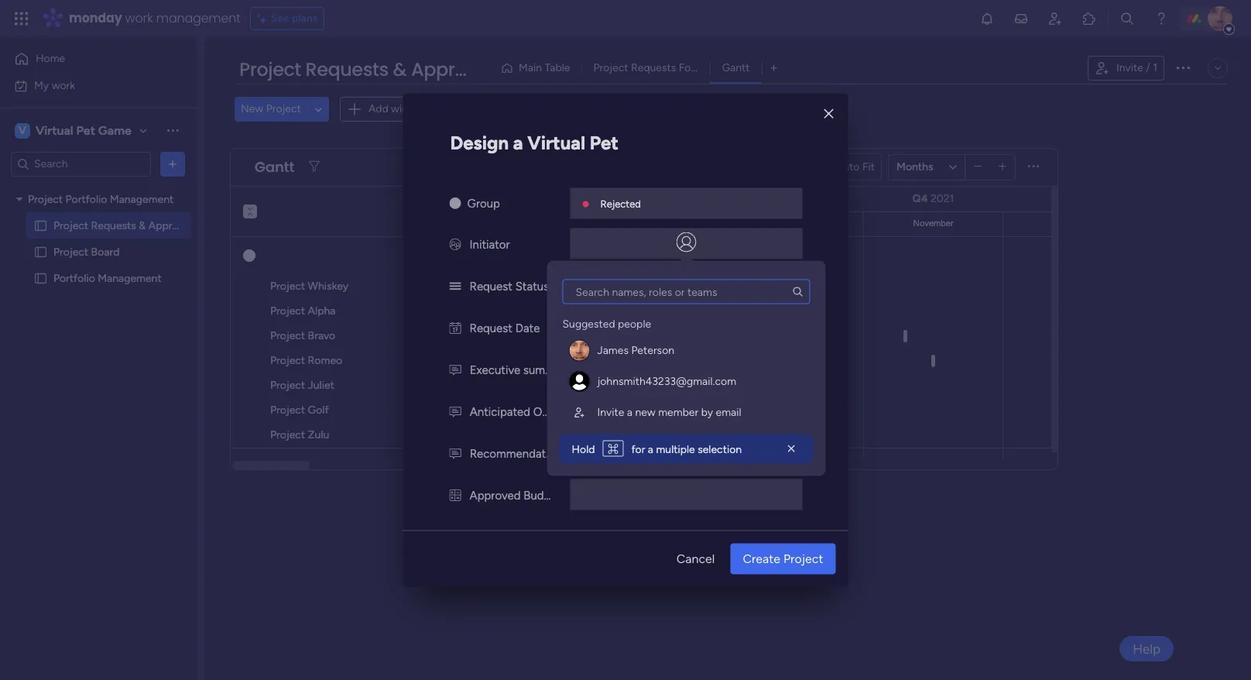 Task type: describe. For each thing, give the bounding box(es) containing it.
request date
[[470, 321, 540, 335]]

outcomes
[[534, 405, 588, 419]]

v
[[19, 124, 26, 137]]

recommendation
[[470, 447, 562, 461]]

q4 2021
[[913, 192, 955, 205]]

help button
[[1120, 636, 1174, 662]]

main table
[[519, 61, 570, 74]]

july
[[357, 218, 372, 229]]

rejected
[[601, 198, 641, 210]]

gantt button
[[711, 56, 762, 81]]

close image
[[825, 108, 834, 119]]

project bravo
[[270, 329, 336, 342]]

project inside field
[[239, 57, 301, 82]]

project up project alpha
[[270, 280, 305, 293]]

james
[[598, 344, 629, 357]]

suggested
[[563, 317, 616, 330]]

new project
[[241, 102, 301, 116]]

for a multiple selection
[[629, 443, 742, 456]]

widget
[[391, 102, 425, 115]]

public board image
[[33, 271, 48, 285]]

invite for invite a new member by email
[[598, 406, 625, 419]]

q4
[[913, 192, 928, 205]]

dapulse numbers column image
[[450, 488, 461, 502]]

1 vertical spatial gantt
[[255, 157, 295, 177]]

& inside list box
[[139, 219, 146, 232]]

approved
[[470, 488, 521, 502]]

help
[[1133, 641, 1161, 656]]

[object object] element containing james peterson
[[563, 335, 811, 366]]

board
[[91, 245, 120, 258]]

nov for nov 9, '21
[[430, 329, 450, 342]]

project right caret down icon
[[28, 192, 63, 206]]

project requests & approvals inside field
[[239, 57, 503, 82]]

1,
[[450, 404, 457, 417]]

create project button
[[731, 543, 836, 574]]

my work
[[34, 79, 75, 92]]

november
[[914, 218, 954, 229]]

2021 for q4 2021
[[931, 192, 955, 205]]

15, for nov
[[453, 354, 466, 367]]

help image
[[1154, 11, 1170, 26]]

gantt inside button
[[722, 61, 750, 74]]

virtual inside the workspace selection element
[[36, 123, 73, 137]]

virtual pet game
[[36, 123, 132, 137]]

johnsmith43233@gmail.com
[[598, 375, 737, 388]]

requests for 'project requests form' button
[[631, 61, 676, 74]]

14,
[[452, 280, 465, 293]]

q3
[[486, 192, 500, 205]]

see
[[271, 12, 289, 25]]

main table button
[[495, 56, 582, 81]]

project down project alpha
[[270, 329, 305, 342]]

golf
[[308, 404, 329, 417]]

james peterson image
[[1208, 6, 1233, 31]]

a for invite
[[627, 406, 633, 419]]

nov 9, '21
[[430, 329, 477, 342]]

monday work management
[[69, 9, 241, 27]]

auto fit
[[836, 160, 875, 173]]

& inside field
[[393, 57, 407, 82]]

'21 for nov 15, '21
[[469, 354, 481, 367]]

see plans button
[[250, 7, 325, 30]]

Search in workspace field
[[33, 155, 129, 173]]

project left board
[[53, 245, 88, 258]]

james peterson
[[598, 344, 675, 357]]

project requests form button
[[582, 56, 711, 81]]

project requests & approvals inside list box
[[53, 219, 197, 232]]

q3 2021
[[486, 192, 527, 205]]

new project button
[[235, 97, 307, 122]]

requests for project requests & approvals field
[[306, 57, 389, 82]]

search image
[[792, 285, 804, 298]]

work for monday
[[125, 9, 153, 27]]

a for for
[[648, 443, 654, 456]]

new
[[636, 406, 656, 419]]

project juliet
[[270, 379, 335, 392]]

monday
[[69, 9, 122, 27]]

invite a new member by email
[[598, 406, 742, 419]]

'21 for sep 14, '21
[[468, 280, 480, 293]]

romeo
[[308, 354, 343, 367]]

project portfolio management
[[28, 192, 174, 206]]

project board
[[53, 245, 120, 258]]

1 vertical spatial portfolio
[[53, 272, 95, 285]]

v2 plus image
[[999, 161, 1007, 173]]

alpha
[[308, 304, 336, 318]]

auto fit button
[[830, 155, 882, 180]]

⌘
[[608, 443, 619, 456]]

notifications image
[[980, 11, 995, 26]]

budget
[[524, 488, 562, 502]]

'22
[[459, 404, 473, 417]]

add view image
[[771, 62, 777, 74]]

management
[[156, 9, 241, 27]]

selection
[[698, 443, 742, 456]]

project golf
[[270, 404, 329, 417]]

project up project bravo
[[270, 304, 305, 318]]

workspace selection element
[[15, 121, 134, 140]]

new
[[241, 102, 264, 116]]

v2 long text column image for anticipated outcomes
[[450, 405, 461, 419]]

initiator
[[470, 237, 510, 251]]

requests inside list box
[[91, 219, 136, 232]]

june
[[213, 218, 232, 229]]

approved budget
[[470, 488, 562, 502]]

plans
[[292, 12, 318, 25]]

pet inside dialog
[[590, 131, 619, 154]]

0 vertical spatial management
[[110, 192, 174, 206]]

table
[[545, 61, 570, 74]]

project right table
[[594, 61, 629, 74]]

juliet
[[308, 379, 335, 392]]

v2 long text column image
[[450, 447, 461, 461]]

months
[[897, 160, 934, 173]]

tree grid inside list box
[[563, 310, 811, 428]]

project down project golf on the bottom of the page
[[270, 428, 305, 442]]

september
[[629, 218, 672, 229]]

bravo
[[308, 329, 336, 342]]

project right new
[[266, 102, 301, 116]]

add widget button
[[340, 97, 432, 122]]

cancel button
[[664, 543, 728, 574]]

member
[[659, 406, 699, 419]]

/
[[1147, 61, 1151, 74]]

auto
[[836, 160, 860, 173]]

anticipated
[[470, 405, 531, 419]]

invite / 1 button
[[1088, 56, 1165, 81]]

select product image
[[14, 11, 29, 26]]



Task type: vqa. For each thing, say whether or not it's contained in the screenshot.
Sep on the top of page
yes



Task type: locate. For each thing, give the bounding box(es) containing it.
2021 right q4
[[931, 192, 955, 205]]

a inside alert
[[648, 443, 654, 456]]

virtual down table
[[528, 131, 586, 154]]

work
[[125, 9, 153, 27], [52, 79, 75, 92]]

project up new project
[[239, 57, 301, 82]]

public board image
[[33, 218, 48, 233], [33, 244, 48, 259]]

nov for nov 15, '21
[[430, 354, 450, 367]]

virtual
[[36, 123, 73, 137], [528, 131, 586, 154]]

v2 funnel image
[[309, 161, 320, 173]]

1
[[1154, 61, 1158, 74]]

1 [object object] element from the top
[[563, 335, 811, 366]]

v2 minus image
[[974, 161, 982, 173]]

project up project zulu
[[270, 404, 305, 417]]

group
[[467, 196, 500, 210]]

project requests & approvals up add
[[239, 57, 503, 82]]

v2 long text column image right jan
[[450, 405, 461, 419]]

0 horizontal spatial virtual
[[36, 123, 73, 137]]

see plans
[[271, 12, 318, 25]]

fit
[[863, 160, 875, 173]]

tree grid containing suggested people
[[563, 310, 811, 428]]

2 v2 long text column image from the top
[[450, 405, 461, 419]]

portfolio management
[[53, 272, 162, 285]]

by
[[702, 406, 713, 419]]

a
[[513, 131, 523, 154], [627, 406, 633, 419], [648, 443, 654, 456]]

request for request date
[[470, 321, 513, 335]]

0 vertical spatial 15,
[[453, 354, 466, 367]]

cancel
[[677, 551, 715, 566]]

0 vertical spatial approvals
[[411, 57, 503, 82]]

create
[[743, 551, 781, 566]]

nov 15, '21
[[430, 354, 481, 367]]

requests inside field
[[306, 57, 389, 82]]

invite / 1
[[1117, 61, 1158, 74]]

1 horizontal spatial 2021
[[931, 192, 955, 205]]

1 vertical spatial approvals
[[149, 219, 197, 232]]

apps image
[[1082, 11, 1098, 26]]

invite left "new"
[[598, 406, 625, 419]]

0 vertical spatial work
[[125, 9, 153, 27]]

0 horizontal spatial approvals
[[149, 219, 197, 232]]

invite members image
[[1048, 11, 1064, 26]]

2021 right "q3"
[[503, 192, 527, 205]]

0 vertical spatial a
[[513, 131, 523, 154]]

approvals inside list box
[[149, 219, 197, 232]]

15,
[[453, 354, 466, 367], [452, 379, 465, 392]]

jan 1, '22
[[430, 404, 473, 417]]

zulu
[[308, 428, 329, 442]]

workspace image
[[15, 122, 30, 139]]

alert
[[560, 434, 814, 464]]

2021 for q3 2021
[[503, 192, 527, 205]]

work right 'monday'
[[125, 9, 153, 27]]

0 horizontal spatial requests
[[91, 219, 136, 232]]

1 vertical spatial &
[[139, 219, 146, 232]]

invite inside [object object] element
[[598, 406, 625, 419]]

project right create
[[784, 551, 824, 566]]

work for my
[[52, 79, 75, 92]]

v2 long text column image up dec 15, '21
[[450, 363, 461, 377]]

for
[[632, 443, 646, 456]]

home
[[36, 52, 65, 65]]

pet inside the workspace selection element
[[76, 123, 95, 137]]

inbox image
[[1014, 11, 1029, 26]]

v2 multiple person column image
[[450, 237, 461, 251]]

1 vertical spatial public board image
[[33, 244, 48, 259]]

nov left the 9,
[[430, 329, 450, 342]]

'21 right the 9,
[[464, 329, 477, 342]]

[object object] element
[[563, 335, 811, 366], [563, 366, 811, 397], [563, 397, 811, 428]]

portfolio down the search in workspace field
[[66, 192, 107, 206]]

& down project portfolio management at the left top of the page
[[139, 219, 146, 232]]

v2 long text column image
[[450, 363, 461, 377], [450, 405, 461, 419]]

approvals inside field
[[411, 57, 503, 82]]

executive
[[470, 363, 521, 377]]

invite for invite / 1
[[1117, 61, 1144, 74]]

project up project board
[[53, 219, 88, 232]]

status
[[516, 279, 549, 293]]

project up project golf on the bottom of the page
[[270, 379, 305, 392]]

1 request from the top
[[470, 279, 513, 293]]

sep
[[430, 280, 449, 293]]

my work button
[[9, 73, 167, 98]]

0 horizontal spatial 2021
[[503, 192, 527, 205]]

design a virtual pet dialog
[[403, 93, 849, 587]]

project romeo
[[270, 354, 343, 367]]

0 vertical spatial public board image
[[33, 218, 48, 233]]

anticipated outcomes
[[470, 405, 588, 419]]

1 horizontal spatial approvals
[[411, 57, 503, 82]]

design
[[450, 131, 509, 154]]

invite left /
[[1117, 61, 1144, 74]]

project requests & approvals up board
[[53, 219, 197, 232]]

0 horizontal spatial pet
[[76, 123, 95, 137]]

management up board
[[110, 192, 174, 206]]

Project Requests & Approvals field
[[235, 57, 503, 83]]

1 horizontal spatial a
[[627, 406, 633, 419]]

1 horizontal spatial pet
[[590, 131, 619, 154]]

1 horizontal spatial work
[[125, 9, 153, 27]]

list box inside design a virtual pet dialog
[[560, 279, 814, 428]]

project
[[239, 57, 301, 82], [594, 61, 629, 74], [266, 102, 301, 116], [28, 192, 63, 206], [53, 219, 88, 232], [53, 245, 88, 258], [270, 280, 305, 293], [270, 304, 305, 318], [270, 329, 305, 342], [270, 354, 305, 367], [270, 379, 305, 392], [270, 404, 305, 417], [270, 428, 305, 442], [784, 551, 824, 566]]

2 horizontal spatial a
[[648, 443, 654, 456]]

public board image for project board
[[33, 244, 48, 259]]

2 vertical spatial a
[[648, 443, 654, 456]]

0 horizontal spatial gantt
[[255, 157, 295, 177]]

0 vertical spatial portfolio
[[66, 192, 107, 206]]

[object object] element up member
[[563, 366, 811, 397]]

email
[[716, 406, 742, 419]]

'21 for dec 15, '21
[[468, 379, 480, 392]]

multiple
[[656, 443, 695, 456]]

list box containing suggested people
[[560, 279, 814, 428]]

0 horizontal spatial invite
[[598, 406, 625, 419]]

project requests form
[[594, 61, 704, 74]]

project inside "button"
[[784, 551, 824, 566]]

requests inside button
[[631, 61, 676, 74]]

invite
[[1117, 61, 1144, 74], [598, 406, 625, 419]]

0 vertical spatial invite
[[1117, 61, 1144, 74]]

& up add widget
[[393, 57, 407, 82]]

request for request status
[[470, 279, 513, 293]]

approvals up widget
[[411, 57, 503, 82]]

dec 15, '21
[[430, 379, 480, 392]]

0 horizontal spatial work
[[52, 79, 75, 92]]

0 horizontal spatial a
[[513, 131, 523, 154]]

[object object] element up for a multiple selection
[[563, 397, 811, 428]]

pet up rejected
[[590, 131, 619, 154]]

work right my
[[52, 79, 75, 92]]

list box
[[0, 183, 198, 500], [560, 279, 814, 428]]

Search for content search field
[[563, 279, 811, 304]]

[object object] element containing invite a new member by email
[[563, 397, 811, 428]]

tree grid
[[563, 310, 811, 428]]

list box containing project portfolio management
[[0, 183, 198, 500]]

0 vertical spatial v2 long text column image
[[450, 363, 461, 377]]

my
[[34, 79, 49, 92]]

requests left form
[[631, 61, 676, 74]]

0 vertical spatial project requests & approvals
[[239, 57, 503, 82]]

work inside 'button'
[[52, 79, 75, 92]]

15, for dec
[[452, 379, 465, 392]]

none search field inside list box
[[563, 279, 811, 304]]

request right 14,
[[470, 279, 513, 293]]

15, right dec
[[452, 379, 465, 392]]

1 public board image from the top
[[33, 218, 48, 233]]

1 2021 from the left
[[503, 192, 527, 205]]

2 [object object] element from the top
[[563, 366, 811, 397]]

virtual right v
[[36, 123, 73, 137]]

1 vertical spatial management
[[98, 272, 162, 285]]

requests up angle down image
[[306, 57, 389, 82]]

add widget
[[369, 102, 425, 115]]

1 vertical spatial work
[[52, 79, 75, 92]]

alert inside design a virtual pet dialog
[[560, 434, 814, 464]]

1 vertical spatial invite
[[598, 406, 625, 419]]

v2 sun image
[[450, 196, 461, 210]]

invite inside button
[[1117, 61, 1144, 74]]

approvals left june
[[149, 219, 197, 232]]

'21 right 14,
[[468, 280, 480, 293]]

search everything image
[[1120, 11, 1136, 26]]

0 vertical spatial &
[[393, 57, 407, 82]]

dapulse date column image
[[450, 321, 461, 335]]

peterson
[[632, 344, 675, 357]]

caret down image
[[16, 194, 22, 204]]

design a virtual pet
[[450, 131, 619, 154]]

request
[[470, 279, 513, 293], [470, 321, 513, 335]]

project up project juliet
[[270, 354, 305, 367]]

game
[[98, 123, 132, 137]]

1 vertical spatial a
[[627, 406, 633, 419]]

summary
[[524, 363, 571, 377]]

&
[[393, 57, 407, 82], [139, 219, 146, 232]]

0 horizontal spatial list box
[[0, 183, 198, 500]]

form
[[679, 61, 704, 74]]

executive summary
[[470, 363, 571, 377]]

virtual inside dialog
[[528, 131, 586, 154]]

None search field
[[563, 279, 811, 304]]

date
[[516, 321, 540, 335]]

9,
[[453, 329, 461, 342]]

portfolio
[[66, 192, 107, 206], [53, 272, 95, 285]]

0 horizontal spatial project requests & approvals
[[53, 219, 197, 232]]

more dots image
[[1029, 161, 1040, 173]]

1 vertical spatial v2 long text column image
[[450, 405, 461, 419]]

v2 collapse up image
[[243, 210, 257, 220]]

suggested people
[[563, 317, 652, 330]]

suggested people row
[[563, 310, 652, 332]]

2 public board image from the top
[[33, 244, 48, 259]]

a for design
[[513, 131, 523, 154]]

create project
[[743, 551, 824, 566]]

'21 up dec 15, '21
[[469, 354, 481, 367]]

pet left game at left top
[[76, 123, 95, 137]]

1 horizontal spatial invite
[[1117, 61, 1144, 74]]

15, down the 9,
[[453, 354, 466, 367]]

a right design
[[513, 131, 523, 154]]

2 nov from the top
[[430, 354, 450, 367]]

3 [object object] element from the top
[[563, 397, 811, 428]]

approvals
[[411, 57, 503, 82], [149, 219, 197, 232]]

add
[[369, 102, 389, 115]]

1 vertical spatial project requests & approvals
[[53, 219, 197, 232]]

1 horizontal spatial virtual
[[528, 131, 586, 154]]

2021
[[503, 192, 527, 205], [931, 192, 955, 205]]

gantt left v2 funnel icon
[[255, 157, 295, 177]]

management
[[110, 192, 174, 206], [98, 272, 162, 285]]

portfolio down project board
[[53, 272, 95, 285]]

dialog
[[547, 261, 826, 476]]

2 request from the top
[[470, 321, 513, 335]]

public board image for project requests & approvals
[[33, 218, 48, 233]]

2 horizontal spatial requests
[[631, 61, 676, 74]]

1 nov from the top
[[430, 329, 450, 342]]

december
[[1056, 218, 1095, 229]]

v2 collapse down image
[[243, 199, 257, 209]]

october
[[776, 218, 808, 229]]

0 vertical spatial gantt
[[722, 61, 750, 74]]

1 horizontal spatial requests
[[306, 57, 389, 82]]

1 vertical spatial request
[[470, 321, 513, 335]]

nov up dec
[[430, 354, 450, 367]]

0 vertical spatial nov
[[430, 329, 450, 342]]

2 2021 from the left
[[931, 192, 955, 205]]

main
[[519, 61, 542, 74]]

gantt left add view image at right
[[722, 61, 750, 74]]

'21 up '22
[[468, 379, 480, 392]]

1 vertical spatial nov
[[430, 354, 450, 367]]

v2 status image
[[450, 279, 461, 293]]

project zulu
[[270, 428, 329, 442]]

a left "new"
[[627, 406, 633, 419]]

angle down image
[[315, 104, 322, 115]]

'21 for nov 9, '21
[[464, 329, 477, 342]]

pet
[[76, 123, 95, 137], [590, 131, 619, 154]]

close image
[[784, 441, 800, 457]]

[object object] element containing johnsmith43233@gmail.com
[[563, 366, 811, 397]]

dialog inside design a virtual pet dialog
[[547, 261, 826, 476]]

a right for
[[648, 443, 654, 456]]

dec
[[430, 379, 449, 392]]

request right the 9,
[[470, 321, 513, 335]]

alert containing hold
[[560, 434, 814, 464]]

1 horizontal spatial &
[[393, 57, 407, 82]]

1 vertical spatial 15,
[[452, 379, 465, 392]]

1 horizontal spatial list box
[[560, 279, 814, 428]]

[object object] element up johnsmith43233@gmail.com
[[563, 335, 811, 366]]

option
[[0, 185, 198, 188]]

1 v2 long text column image from the top
[[450, 363, 461, 377]]

0 vertical spatial request
[[470, 279, 513, 293]]

project whiskey
[[270, 280, 349, 293]]

1 horizontal spatial gantt
[[722, 61, 750, 74]]

requests up board
[[91, 219, 136, 232]]

v2 long text column image for executive summary
[[450, 363, 461, 377]]

management down board
[[98, 272, 162, 285]]

dialog containing suggested people
[[547, 261, 826, 476]]

project alpha
[[270, 304, 336, 318]]

gantt
[[722, 61, 750, 74], [255, 157, 295, 177]]

0 horizontal spatial &
[[139, 219, 146, 232]]

1 horizontal spatial project requests & approvals
[[239, 57, 503, 82]]



